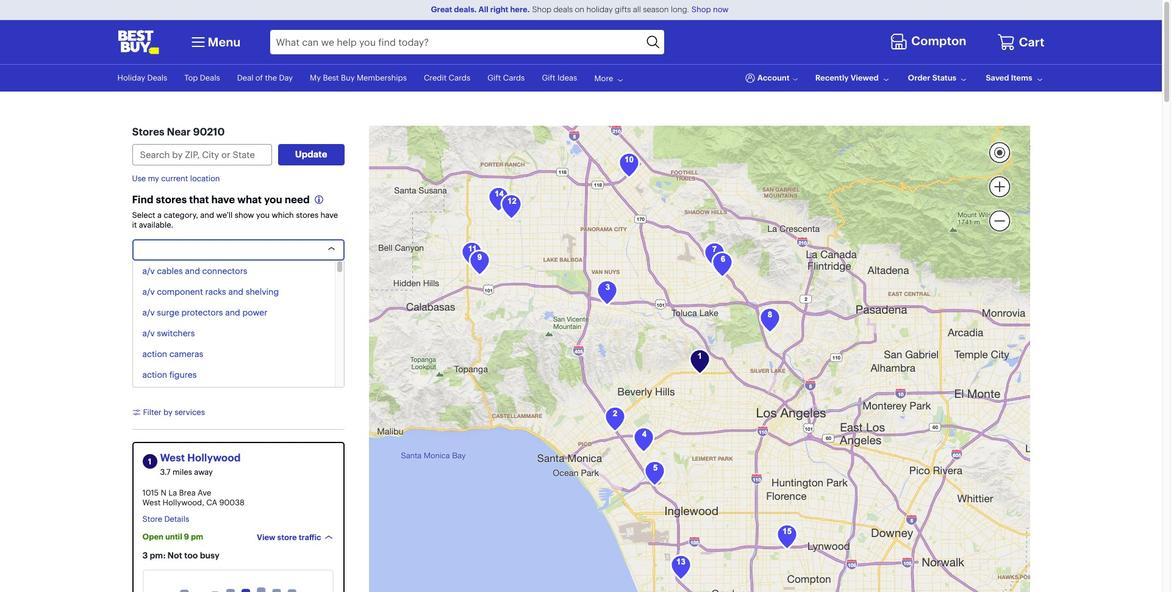 Task type: describe. For each thing, give the bounding box(es) containing it.
top deals link
[[185, 72, 220, 82]]

we'll
[[216, 210, 233, 220]]

1015 n la brea ave west hollywood , ca 90038
[[143, 488, 245, 507]]

cameras
[[170, 349, 203, 360]]

select a category, and we'll show you which stores have it available.
[[132, 210, 338, 229]]

stores inside select a category, and we'll show you which stores have it available.
[[296, 210, 319, 220]]

Type a category to search. Navigate forward to hear suggestions field
[[132, 239, 345, 261]]

90038
[[219, 497, 245, 507]]

protectors
[[182, 307, 223, 318]]

deal
[[237, 72, 254, 82]]

which
[[272, 210, 294, 220]]

donate to st. jude link
[[221, 82, 288, 92]]

holiday
[[118, 72, 145, 82]]

ca
[[206, 497, 217, 507]]

filter by services
[[143, 407, 205, 417]]

it
[[132, 219, 137, 229]]

top
[[185, 72, 198, 82]]

to
[[249, 82, 257, 92]]

a/v switchers
[[143, 328, 195, 339]]

air
[[143, 390, 152, 401]]

store
[[143, 514, 162, 524]]

of
[[256, 72, 263, 82]]

2 shop from the left
[[692, 4, 711, 14]]

my best buy memberships
[[310, 72, 407, 82]]

stores near 90210
[[132, 125, 225, 138]]

view store traffic button
[[257, 532, 335, 544]]

that
[[189, 193, 209, 205]]

need
[[285, 193, 310, 205]]

gift ideas link
[[542, 72, 578, 82]]

that
[[188, 82, 204, 92]]

all
[[633, 4, 641, 14]]

action for action figures
[[143, 369, 167, 380]]

order status button
[[909, 72, 969, 83]]

use
[[132, 173, 146, 183]]

all
[[479, 4, 489, 14]]

1 shop from the left
[[533, 4, 552, 14]]

menu
[[208, 34, 241, 49]]

category search info image
[[315, 195, 323, 204]]

hollywood inside 1015 n la brea ave west hollywood , ca 90038
[[163, 497, 202, 507]]

air conditioner accessories link
[[133, 385, 335, 406]]

holiday deals link
[[118, 72, 167, 82]]

and for racks
[[229, 286, 244, 297]]

ave
[[198, 488, 211, 498]]

0 vertical spatial you
[[264, 193, 282, 205]]

right
[[491, 4, 509, 14]]

gift for ideas
[[542, 72, 556, 82]]

a/v cables and connectors
[[143, 266, 248, 277]]

open
[[143, 532, 164, 541]]

cart link
[[998, 33, 1045, 51]]

deals
[[554, 4, 573, 14]]

and for category,
[[200, 210, 214, 220]]

you inside select a category, and we'll show you which stores have it available.
[[256, 210, 270, 220]]

and inside a/v cables and connectors link
[[185, 266, 200, 277]]

credit
[[424, 72, 447, 82]]

find stores that have what you need
[[132, 193, 310, 205]]

buy inside gift ideas yes, best buy sells that
[[152, 82, 166, 92]]

hollywood inside west hollywood 3.7 miles away
[[187, 451, 241, 464]]

open until 9 pm
[[143, 532, 203, 541]]

a/v for a/v cables and connectors
[[143, 266, 155, 277]]

services
[[175, 407, 205, 417]]

a
[[157, 210, 162, 220]]

account
[[758, 73, 790, 82]]

action figures
[[143, 369, 197, 380]]

accessories
[[203, 390, 250, 401]]

a/v surge protectors and power link
[[133, 302, 335, 323]]

la
[[169, 488, 177, 498]]

filter by services button
[[132, 407, 205, 417]]

memberships
[[357, 72, 407, 82]]

holiday
[[587, 4, 613, 14]]

0 horizontal spatial stores
[[156, 193, 187, 205]]

recently
[[816, 73, 849, 82]]

component
[[157, 286, 203, 297]]

ideas
[[558, 72, 578, 82]]

location
[[190, 173, 220, 183]]

a/v cables and connectors link
[[133, 261, 335, 281]]

best buy outlet
[[306, 82, 363, 92]]

a/v component racks and shelving link
[[133, 281, 335, 302]]

shelving
[[246, 286, 279, 297]]

show
[[235, 210, 254, 220]]

business
[[414, 82, 446, 92]]

3 pm: not too busy
[[143, 550, 220, 561]]

traffic
[[299, 532, 321, 542]]

busy
[[200, 550, 220, 561]]

credit cards link
[[424, 72, 471, 82]]

deals for top deals
[[200, 72, 220, 82]]

connectors
[[202, 266, 248, 277]]

near
[[167, 125, 191, 138]]

saved items button
[[986, 72, 1045, 83]]

pm:
[[150, 550, 166, 561]]

gift for cards
[[488, 72, 501, 82]]

action for action cameras
[[143, 349, 167, 360]]

more button
[[595, 73, 626, 84]]

my
[[148, 173, 159, 183]]

best buy business link
[[380, 82, 446, 92]]

top deals
[[185, 72, 220, 82]]

3
[[143, 550, 148, 561]]

saved items
[[986, 73, 1033, 82]]



Task type: locate. For each thing, give the bounding box(es) containing it.
a/v
[[143, 266, 155, 277], [143, 286, 155, 297], [143, 307, 155, 318], [143, 328, 155, 339]]

west inside west hollywood 3.7 miles away
[[160, 451, 185, 464]]

Type to search. Navigate forward to hear suggestions text field
[[270, 30, 643, 54]]

my
[[310, 72, 321, 82]]

menu button
[[188, 32, 241, 52]]

1 vertical spatial hollywood
[[163, 497, 202, 507]]

donate to st. jude
[[221, 82, 288, 92]]

and inside a/v surge protectors and power "link"
[[225, 307, 240, 318]]

deals right top
[[200, 72, 220, 82]]

brea
[[179, 488, 196, 498]]

3 a/v from the top
[[143, 307, 155, 318]]

order
[[909, 73, 931, 82]]

gift cards link
[[488, 72, 525, 82]]

details
[[164, 514, 189, 524]]

0 horizontal spatial deals
[[147, 72, 167, 82]]

and right racks
[[229, 286, 244, 297]]

stores down "need"
[[296, 210, 319, 220]]

best buy outlet link
[[306, 82, 363, 92]]

a/v for a/v switchers
[[143, 328, 155, 339]]

store busyness image
[[143, 569, 334, 592]]

utility element
[[118, 64, 1045, 92]]

st.
[[259, 82, 269, 92]]

1 horizontal spatial deals
[[200, 72, 220, 82]]

0 vertical spatial west
[[160, 451, 185, 464]]

a/v left cables
[[143, 266, 155, 277]]

hollywood
[[187, 451, 241, 464], [163, 497, 202, 507]]

cards for credit cards
[[449, 72, 471, 82]]

a/v inside "link"
[[143, 307, 155, 318]]

0 vertical spatial action
[[143, 349, 167, 360]]

holiday deals
[[118, 72, 167, 82]]

shop left now
[[692, 4, 711, 14]]

you right show
[[256, 210, 270, 220]]

away
[[194, 467, 213, 476]]

gift cards
[[488, 72, 525, 82]]

0 horizontal spatial have
[[211, 193, 235, 205]]

1 cards from the left
[[449, 72, 471, 82]]

1 horizontal spatial cards
[[503, 72, 525, 82]]

action up air
[[143, 369, 167, 380]]

gift inside gift ideas yes, best buy sells that
[[542, 72, 556, 82]]

1 horizontal spatial shop
[[692, 4, 711, 14]]

order status
[[909, 73, 957, 82]]

gift right credit cards link
[[488, 72, 501, 82]]

1 vertical spatial have
[[321, 210, 338, 220]]

update button
[[278, 144, 345, 165]]

hollywood up details
[[163, 497, 202, 507]]

credit cards
[[424, 72, 471, 82]]

1 vertical spatial west
[[143, 497, 161, 507]]

long.
[[671, 4, 690, 14]]

deal of the day link
[[237, 72, 293, 82]]

1 horizontal spatial stores
[[296, 210, 319, 220]]

action down a/v switchers
[[143, 349, 167, 360]]

have inside select a category, and we'll show you which stores have it available.
[[321, 210, 338, 220]]

1 vertical spatial action
[[143, 369, 167, 380]]

action
[[143, 349, 167, 360], [143, 369, 167, 380]]

a/v for a/v surge protectors and power
[[143, 307, 155, 318]]

2 action from the top
[[143, 369, 167, 380]]

1 gift from the left
[[488, 72, 501, 82]]

you
[[264, 193, 282, 205], [256, 210, 270, 220]]

0 horizontal spatial cards
[[449, 72, 471, 82]]

available.
[[139, 219, 173, 229]]

1 vertical spatial you
[[256, 210, 270, 220]]

a/v surge protectors and power
[[143, 307, 268, 318]]

2 deals from the left
[[200, 72, 220, 82]]

0 vertical spatial have
[[211, 193, 235, 205]]

and down a/v component racks and shelving link
[[225, 307, 240, 318]]

0 horizontal spatial gift
[[488, 72, 501, 82]]

stores
[[132, 125, 165, 138]]

1 horizontal spatial gift
[[542, 72, 556, 82]]

cards right credit
[[449, 72, 471, 82]]

0 vertical spatial hollywood
[[187, 451, 241, 464]]

and
[[200, 210, 214, 220], [185, 266, 200, 277], [229, 286, 244, 297], [225, 307, 240, 318]]

a/v left component
[[143, 286, 155, 297]]

2 gift from the left
[[542, 72, 556, 82]]

1 vertical spatial stores
[[296, 210, 319, 220]]

3.7
[[160, 467, 171, 476]]

the
[[265, 72, 277, 82]]

2 a/v from the top
[[143, 286, 155, 297]]

and inside select a category, and we'll show you which stores have it available.
[[200, 210, 214, 220]]

yes,
[[118, 82, 132, 92]]

have up we'll
[[211, 193, 235, 205]]

items
[[1012, 73, 1033, 82]]

best inside gift ideas yes, best buy sells that
[[134, 82, 150, 92]]

0 vertical spatial stores
[[156, 193, 187, 205]]

1 a/v from the top
[[143, 266, 155, 277]]

power
[[243, 307, 268, 318]]

west up 3.7
[[160, 451, 185, 464]]

1
[[148, 457, 152, 466]]

day
[[279, 72, 293, 82]]

cart icon image
[[998, 33, 1017, 51]]

my best buy memberships link
[[310, 72, 407, 82]]

store details link
[[143, 507, 191, 524]]

best buy business
[[380, 82, 446, 92]]

too
[[184, 550, 198, 561]]

90210
[[193, 125, 225, 138]]

buy
[[341, 72, 355, 82], [152, 82, 166, 92], [324, 82, 337, 92], [398, 82, 412, 92]]

have down the category search info icon
[[321, 210, 338, 220]]

and left we'll
[[200, 210, 214, 220]]

current
[[161, 173, 188, 183]]

1 action from the top
[[143, 349, 167, 360]]

compton
[[912, 33, 967, 48]]

1 horizontal spatial have
[[321, 210, 338, 220]]

2 cards from the left
[[503, 72, 525, 82]]

and right cables
[[185, 266, 200, 277]]

west hollywood 3.7 miles away
[[160, 451, 241, 476]]

shop left deals
[[533, 4, 552, 14]]

a/v left switchers
[[143, 328, 155, 339]]

what
[[237, 193, 262, 205]]

hollywood up away
[[187, 451, 241, 464]]

west hollywood button
[[160, 451, 241, 464]]

deals left sells
[[147, 72, 167, 82]]

cards left gift ideas link
[[503, 72, 525, 82]]

1 deals from the left
[[147, 72, 167, 82]]

yes, best buy sells that link
[[118, 82, 204, 92]]

west
[[160, 451, 185, 464], [143, 497, 161, 507]]

cards for gift cards
[[503, 72, 525, 82]]

use my current location
[[132, 173, 220, 183]]

great
[[431, 4, 453, 14]]

season
[[643, 4, 669, 14]]

west left the n
[[143, 497, 161, 507]]

gift left the ideas at the top of page
[[542, 72, 556, 82]]

you up which
[[264, 193, 282, 205]]

view store traffic
[[257, 532, 321, 542]]

deals for holiday deals
[[147, 72, 167, 82]]

use my current location button
[[132, 172, 220, 183]]

deals.
[[454, 4, 477, 14]]

a/v component racks and shelving
[[143, 286, 279, 297]]

Enter city and state or zip code text field
[[132, 144, 272, 165]]

cables
[[157, 266, 183, 277]]

a/v for a/v component racks and shelving
[[143, 286, 155, 297]]

west inside 1015 n la brea ave west hollywood , ca 90038
[[143, 497, 161, 507]]

by
[[164, 407, 173, 417]]

view
[[257, 532, 276, 542]]

category,
[[164, 210, 198, 220]]

a/v left surge
[[143, 307, 155, 318]]

store
[[277, 532, 297, 542]]

0 horizontal spatial shop
[[533, 4, 552, 14]]

bestbuy.com image
[[118, 30, 159, 54]]

stores up category,
[[156, 193, 187, 205]]

viewed
[[851, 73, 879, 82]]

more
[[595, 73, 614, 83]]

recently viewed
[[816, 73, 879, 82]]

4 a/v from the top
[[143, 328, 155, 339]]

great deals. all right here. shop deals on holiday gifts all season long. shop now
[[431, 4, 729, 14]]

and for protectors
[[225, 307, 240, 318]]

miles
[[173, 467, 192, 476]]

update
[[295, 149, 327, 160]]

air conditioner accessories
[[143, 390, 250, 401]]

and inside a/v component racks and shelving link
[[229, 286, 244, 297]]



Task type: vqa. For each thing, say whether or not it's contained in the screenshot.
first My Best Buy Card image from the left
no



